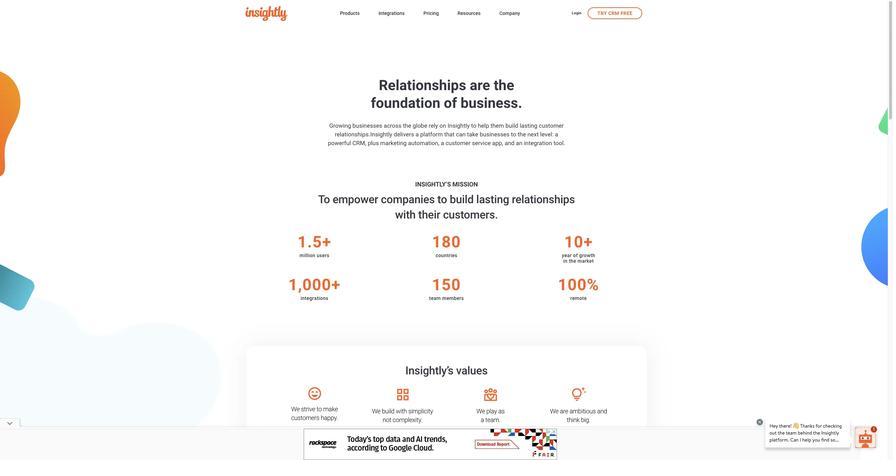 Task type: describe. For each thing, give the bounding box(es) containing it.
build inside to empower companies to build lasting relationships with their customers.
[[450, 193, 474, 206]]

150 team members
[[430, 275, 464, 301]]

powerful
[[328, 140, 351, 147]]

insightly's
[[416, 181, 451, 188]]

we for we build with simplicity not complexity.
[[372, 408, 381, 415]]

products
[[340, 10, 360, 16]]

free
[[621, 10, 633, 16]]

automation,
[[408, 140, 440, 147]]

make
[[323, 406, 338, 413]]

as
[[499, 408, 505, 415]]

integration
[[524, 140, 553, 147]]

rely
[[429, 122, 438, 129]]

their
[[419, 208, 441, 221]]

on
[[440, 122, 447, 129]]

insightly logo link
[[246, 6, 329, 21]]

think
[[567, 416, 580, 424]]

year
[[562, 253, 572, 258]]

them
[[491, 122, 504, 129]]

big.
[[581, 416, 591, 424]]

relationships.insightly
[[335, 131, 393, 138]]

to inside to empower companies to build lasting relationships with their customers.
[[438, 193, 448, 206]]

delivers
[[394, 131, 415, 138]]

users
[[317, 253, 330, 258]]

1 vertical spatial customer
[[446, 140, 471, 147]]

members
[[443, 296, 464, 301]]

build inside the 'we build with simplicity not complexity.'
[[382, 408, 395, 415]]

of inside 10+ year of growth in the market
[[574, 253, 578, 258]]

with inside the 'we build with simplicity not complexity.'
[[396, 408, 407, 415]]

with inside to empower companies to build lasting relationships with their customers.
[[395, 208, 416, 221]]

180
[[432, 233, 461, 251]]

a up tool.
[[556, 131, 559, 138]]

team
[[430, 296, 441, 301]]

1,000+
[[289, 275, 341, 294]]

insightly
[[448, 122, 470, 129]]

foundation
[[371, 95, 441, 111]]

pricing link
[[424, 9, 439, 19]]

of inside relationships are the foundation of business.
[[444, 95, 457, 111]]

relationships
[[379, 77, 467, 94]]

company link
[[500, 9, 521, 19]]

the up "an"
[[518, 131, 526, 138]]

customers.
[[443, 208, 498, 221]]

100%
[[558, 275, 600, 294]]

insightly logo image
[[246, 6, 288, 21]]

build inside growing businesses across the globe rely on insightly to help them build lasting customer relationships.insightly delivers a platform that can take businesses to the next level: a powerful crm, plus marketing automation, a customer service app, and an integration tool.
[[506, 122, 519, 129]]

mission
[[453, 181, 478, 188]]

150
[[432, 275, 461, 294]]

crm,
[[353, 140, 367, 147]]

million
[[300, 253, 316, 258]]

insightly's
[[406, 364, 454, 377]]

are for ambitious
[[560, 408, 569, 415]]

to empower companies to build lasting relationships with their customers.
[[318, 193, 575, 221]]

insightly's mission
[[416, 181, 478, 188]]

service
[[472, 140, 491, 147]]

we for we play as a team.
[[477, 408, 485, 415]]

0 vertical spatial businesses
[[353, 122, 383, 129]]

resources
[[458, 10, 481, 16]]

companies
[[381, 193, 435, 206]]

login
[[572, 11, 582, 15]]

to inside the we strive to make customers happy.
[[317, 406, 322, 413]]

growing
[[330, 122, 351, 129]]

10+ year of growth in the market
[[562, 233, 596, 264]]

in
[[564, 258, 568, 264]]

help
[[478, 122, 489, 129]]

marketing
[[381, 140, 407, 147]]

we for we are ambitious and think big.
[[551, 408, 559, 415]]

pricing
[[424, 10, 439, 16]]

empower
[[333, 193, 379, 206]]

can
[[456, 131, 466, 138]]

180 countries
[[432, 233, 461, 258]]

1 vertical spatial businesses
[[480, 131, 510, 138]]

1,000+ integrations
[[289, 275, 341, 301]]



Task type: locate. For each thing, give the bounding box(es) containing it.
a inside we play as a team.
[[481, 416, 484, 424]]

1 horizontal spatial businesses
[[480, 131, 510, 138]]

and
[[505, 140, 515, 147], [598, 408, 608, 415]]

1.5+ million users
[[298, 233, 332, 258]]

we play as a team.
[[477, 408, 505, 424]]

1 vertical spatial are
[[560, 408, 569, 415]]

100% remote
[[558, 275, 600, 301]]

lasting inside to empower companies to build lasting relationships with their customers.
[[477, 193, 510, 206]]

resources link
[[458, 9, 481, 19]]

we inside the we strive to make customers happy.
[[291, 406, 300, 413]]

1 vertical spatial and
[[598, 408, 608, 415]]

are inside we are ambitious and think big.
[[560, 408, 569, 415]]

ambitious
[[570, 408, 596, 415]]

business.
[[461, 95, 523, 111]]

the
[[494, 77, 515, 94], [403, 122, 412, 129], [518, 131, 526, 138], [569, 258, 577, 264]]

with down companies
[[395, 208, 416, 221]]

integrations
[[301, 296, 329, 301]]

app,
[[493, 140, 504, 147]]

with
[[395, 208, 416, 221], [396, 408, 407, 415]]

build right them at the top right
[[506, 122, 519, 129]]

1 horizontal spatial customer
[[539, 122, 564, 129]]

0 vertical spatial build
[[506, 122, 519, 129]]

that
[[445, 131, 455, 138]]

relationships are the foundation of business.
[[371, 77, 523, 111]]

the inside 10+ year of growth in the market
[[569, 258, 577, 264]]

0 horizontal spatial customer
[[446, 140, 471, 147]]

growth
[[580, 253, 596, 258]]

login link
[[572, 10, 582, 16]]

try crm free
[[598, 10, 633, 16]]

to right strive
[[317, 406, 322, 413]]

0 horizontal spatial and
[[505, 140, 515, 147]]

remote
[[571, 296, 587, 301]]

0 vertical spatial with
[[395, 208, 416, 221]]

0 horizontal spatial of
[[444, 95, 457, 111]]

of right year
[[574, 253, 578, 258]]

growing businesses across the globe rely on insightly to help them build lasting customer relationships.insightly delivers a platform that can take businesses to the next level: a powerful crm, plus marketing automation, a customer service app, and an integration tool.
[[328, 122, 566, 147]]

we inside we are ambitious and think big.
[[551, 408, 559, 415]]

globe
[[413, 122, 428, 129]]

1 vertical spatial build
[[450, 193, 474, 206]]

the right in
[[569, 258, 577, 264]]

across
[[384, 122, 402, 129]]

1 horizontal spatial are
[[560, 408, 569, 415]]

we build with simplicity not complexity.
[[372, 408, 433, 424]]

businesses
[[353, 122, 383, 129], [480, 131, 510, 138]]

1 horizontal spatial and
[[598, 408, 608, 415]]

0 vertical spatial customer
[[539, 122, 564, 129]]

the inside relationships are the foundation of business.
[[494, 77, 515, 94]]

build down 'mission'
[[450, 193, 474, 206]]

not
[[383, 416, 392, 424]]

1 vertical spatial of
[[574, 253, 578, 258]]

platform
[[421, 131, 443, 138]]

team.
[[486, 416, 501, 424]]

we
[[291, 406, 300, 413], [372, 408, 381, 415], [477, 408, 485, 415], [551, 408, 559, 415]]

are up business.
[[470, 77, 491, 94]]

market
[[578, 258, 594, 264]]

an
[[516, 140, 523, 147]]

to
[[472, 122, 477, 129], [511, 131, 517, 138], [438, 193, 448, 206], [317, 406, 322, 413]]

of
[[444, 95, 457, 111], [574, 253, 578, 258]]

insightly's values
[[406, 364, 488, 377]]

countries
[[436, 253, 458, 258]]

1 horizontal spatial build
[[450, 193, 474, 206]]

customer up level:
[[539, 122, 564, 129]]

of up on
[[444, 95, 457, 111]]

1.5+
[[298, 233, 332, 251]]

the up business.
[[494, 77, 515, 94]]

and inside growing businesses across the globe rely on insightly to help them build lasting customer relationships.insightly delivers a platform that can take businesses to the next level: a powerful crm, plus marketing automation, a customer service app, and an integration tool.
[[505, 140, 515, 147]]

build up not
[[382, 408, 395, 415]]

to up take on the right of page
[[472, 122, 477, 129]]

are
[[470, 77, 491, 94], [560, 408, 569, 415]]

happy.
[[321, 414, 338, 422]]

0 horizontal spatial build
[[382, 408, 395, 415]]

and right the ambitious
[[598, 408, 608, 415]]

build
[[506, 122, 519, 129], [450, 193, 474, 206], [382, 408, 395, 415]]

products link
[[340, 9, 360, 19]]

integrations
[[379, 10, 405, 16]]

level:
[[541, 131, 554, 138]]

businesses down them at the top right
[[480, 131, 510, 138]]

strive
[[301, 406, 315, 413]]

to
[[318, 193, 330, 206]]

lasting inside growing businesses across the globe rely on insightly to help them build lasting customer relationships.insightly delivers a platform that can take businesses to the next level: a powerful crm, plus marketing automation, a customer service app, and an integration tool.
[[520, 122, 538, 129]]

try crm free button
[[588, 7, 643, 19]]

we for we strive to make customers happy.
[[291, 406, 300, 413]]

0 vertical spatial are
[[470, 77, 491, 94]]

0 horizontal spatial lasting
[[477, 193, 510, 206]]

lasting up the customers.
[[477, 193, 510, 206]]

are up think
[[560, 408, 569, 415]]

with up complexity.
[[396, 408, 407, 415]]

take
[[468, 131, 479, 138]]

lasting up next at right
[[520, 122, 538, 129]]

a left team.
[[481, 416, 484, 424]]

1 horizontal spatial of
[[574, 253, 578, 258]]

play
[[487, 408, 497, 415]]

a
[[416, 131, 419, 138], [556, 131, 559, 138], [441, 140, 444, 147], [481, 416, 484, 424]]

2 vertical spatial build
[[382, 408, 395, 415]]

try crm free link
[[588, 7, 643, 19]]

and inside we are ambitious and think big.
[[598, 408, 608, 415]]

0 vertical spatial of
[[444, 95, 457, 111]]

we strive to make customers happy.
[[291, 406, 338, 422]]

1 vertical spatial lasting
[[477, 193, 510, 206]]

10+
[[565, 233, 593, 251]]

we are ambitious and think big.
[[551, 408, 608, 424]]

crm
[[609, 10, 620, 16]]

relationships
[[512, 193, 575, 206]]

simplicity
[[409, 408, 433, 415]]

next
[[528, 131, 539, 138]]

0 vertical spatial lasting
[[520, 122, 538, 129]]

customer down can
[[446, 140, 471, 147]]

customers
[[291, 414, 320, 422]]

complexity.
[[393, 416, 423, 424]]

0 horizontal spatial businesses
[[353, 122, 383, 129]]

values
[[457, 364, 488, 377]]

a down globe at the top left of page
[[416, 131, 419, 138]]

we inside the 'we build with simplicity not complexity.'
[[372, 408, 381, 415]]

are for the
[[470, 77, 491, 94]]

1 vertical spatial with
[[396, 408, 407, 415]]

try
[[598, 10, 607, 16]]

1 horizontal spatial lasting
[[520, 122, 538, 129]]

0 vertical spatial and
[[505, 140, 515, 147]]

0 horizontal spatial are
[[470, 77, 491, 94]]

tool.
[[554, 140, 566, 147]]

company
[[500, 10, 521, 16]]

a down platform
[[441, 140, 444, 147]]

businesses up relationships.insightly
[[353, 122, 383, 129]]

integrations link
[[379, 9, 405, 19]]

to up "an"
[[511, 131, 517, 138]]

and left "an"
[[505, 140, 515, 147]]

to down the insightly's mission
[[438, 193, 448, 206]]

2 horizontal spatial build
[[506, 122, 519, 129]]

are inside relationships are the foundation of business.
[[470, 77, 491, 94]]

we inside we play as a team.
[[477, 408, 485, 415]]

the up the delivers
[[403, 122, 412, 129]]



Task type: vqa. For each thing, say whether or not it's contained in the screenshot.
Create within Create customizable charts and visualizations in minutes with the data that matters most.
no



